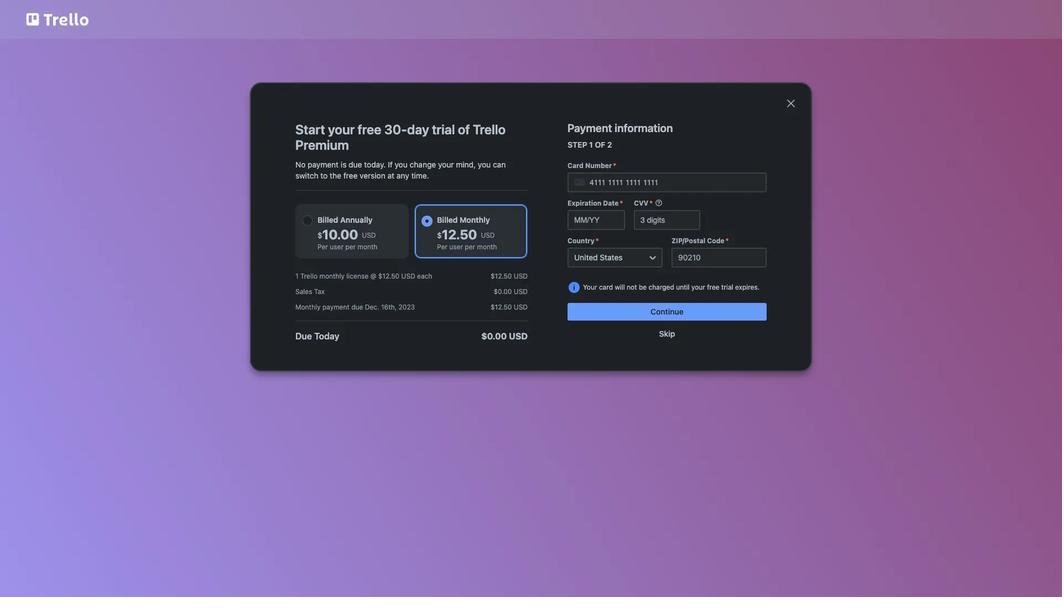 Task type: locate. For each thing, give the bounding box(es) containing it.
0 vertical spatial $0.00
[[494, 288, 512, 296]]

1 right step
[[589, 140, 593, 149]]

due
[[349, 160, 362, 169], [351, 303, 363, 311]]

0 vertical spatial $0.00 usd
[[494, 288, 528, 296]]

$ down billed monthly
[[437, 231, 442, 240]]

trial right day
[[432, 122, 455, 137]]

you right "if"
[[395, 160, 408, 169]]

until
[[676, 283, 690, 292]]

1 vertical spatial your
[[438, 160, 454, 169]]

be
[[639, 283, 647, 292]]

billed
[[318, 215, 338, 225], [437, 215, 458, 225]]

1 horizontal spatial trello
[[473, 122, 506, 137]]

0 horizontal spatial billed
[[318, 215, 338, 225]]

12.50
[[442, 227, 477, 242]]

1 horizontal spatial billed
[[437, 215, 458, 225]]

$12.50 for $12.50
[[491, 272, 512, 280]]

2 $12.50 usd from the top
[[491, 303, 528, 311]]

* right date
[[620, 199, 623, 207]]

skip button
[[568, 325, 767, 343]]

$
[[318, 231, 322, 240], [437, 231, 442, 240]]

0 horizontal spatial $
[[318, 231, 322, 240]]

states
[[600, 253, 623, 262]]

free down 90210 text field
[[707, 283, 720, 292]]

trello up sales tax
[[300, 272, 318, 280]]

at
[[388, 171, 395, 180]]

your left mind,
[[438, 160, 454, 169]]

per for 12.50
[[465, 243, 475, 251]]

monthly down sales tax
[[295, 303, 321, 311]]

1 month from the left
[[358, 243, 378, 251]]

0 horizontal spatial your
[[328, 122, 355, 137]]

time.
[[411, 171, 429, 180]]

license
[[347, 272, 368, 280]]

* right country at the top right
[[596, 237, 599, 245]]

1 vertical spatial 1
[[295, 272, 299, 280]]

* right number
[[613, 162, 616, 170]]

will
[[615, 283, 625, 292]]

1 vertical spatial trello
[[300, 272, 318, 280]]

sales
[[295, 288, 312, 296]]

2 month from the left
[[477, 243, 497, 251]]

if
[[388, 160, 393, 169]]

1 per from the left
[[318, 243, 328, 251]]

free left 30-
[[358, 122, 381, 137]]

step
[[568, 140, 587, 149]]

0 horizontal spatial of
[[458, 122, 470, 137]]

per inside $ 12.50 usd per user per month
[[465, 243, 475, 251]]

* right 'code'
[[726, 237, 729, 245]]

no
[[295, 160, 306, 169]]

switch
[[295, 171, 318, 180]]

2 vertical spatial your
[[692, 283, 705, 292]]

usd inside $ 10.00 usd per user per month
[[362, 231, 376, 240]]

premium
[[295, 137, 349, 153]]

1 up sales in the left top of the page
[[295, 272, 299, 280]]

of inside start your free 30-day trial of trello premium
[[458, 122, 470, 137]]

0 vertical spatial due
[[349, 160, 362, 169]]

1 trello monthly license @ $12.50 usd each
[[295, 272, 432, 280]]

@
[[370, 272, 376, 280]]

trial left expires.
[[721, 283, 733, 292]]

0 horizontal spatial user
[[330, 243, 344, 251]]

0 horizontal spatial per
[[318, 243, 328, 251]]

1 user from the left
[[330, 243, 344, 251]]

per down 12.50
[[465, 243, 475, 251]]

code
[[707, 237, 725, 245]]

per
[[318, 243, 328, 251], [437, 243, 447, 251]]

trello inside start your free 30-day trial of trello premium
[[473, 122, 506, 137]]

0 horizontal spatial trial
[[432, 122, 455, 137]]

free
[[358, 122, 381, 137], [343, 171, 358, 180], [707, 283, 720, 292]]

any
[[397, 171, 409, 180]]

your right until
[[692, 283, 705, 292]]

per inside $ 12.50 usd per user per month
[[437, 243, 447, 251]]

united states
[[574, 253, 623, 262]]

1 $12.50 usd from the top
[[491, 272, 528, 280]]

$0.00 usd
[[494, 288, 528, 296], [481, 331, 528, 341]]

trial
[[432, 122, 455, 137], [721, 283, 733, 292]]

$12.50
[[378, 272, 400, 280], [491, 272, 512, 280], [491, 303, 512, 311]]

payment up to
[[308, 160, 339, 169]]

billed up 12.50
[[437, 215, 458, 225]]

$ down billed annually on the top of page
[[318, 231, 322, 240]]

16th,
[[381, 303, 397, 311]]

0 horizontal spatial per
[[345, 243, 356, 251]]

no payment is due today. if you change your mind, you can switch to the free version at any time.
[[295, 160, 506, 180]]

$0.00 usd for sales tax
[[494, 288, 528, 296]]

1 horizontal spatial of
[[595, 140, 605, 149]]

1 vertical spatial free
[[343, 171, 358, 180]]

$ inside $ 12.50 usd per user per month
[[437, 231, 442, 240]]

monthly payment due dec. 16th, 2023
[[295, 303, 415, 311]]

of inside payment information step 1 of 2
[[595, 140, 605, 149]]

0 vertical spatial free
[[358, 122, 381, 137]]

usd
[[362, 231, 376, 240], [481, 231, 495, 240], [401, 272, 415, 280], [514, 272, 528, 280], [514, 288, 528, 296], [514, 303, 528, 311], [509, 331, 528, 341]]

month for 10.00
[[358, 243, 378, 251]]

1 horizontal spatial user
[[449, 243, 463, 251]]

$ inside $ 10.00 usd per user per month
[[318, 231, 322, 240]]

* for zip/postal code *
[[726, 237, 729, 245]]

dec.
[[365, 303, 379, 311]]

you
[[395, 160, 408, 169], [478, 160, 491, 169]]

payment down tax
[[322, 303, 350, 311]]

billed up 10.00
[[318, 215, 338, 225]]

1 vertical spatial monthly
[[295, 303, 321, 311]]

charged
[[649, 283, 674, 292]]

per down 10.00
[[318, 243, 328, 251]]

0 vertical spatial payment
[[308, 160, 339, 169]]

per down 10.00
[[345, 243, 356, 251]]

monthly
[[460, 215, 490, 225], [295, 303, 321, 311]]

user down 10.00
[[330, 243, 344, 251]]

2
[[607, 140, 612, 149]]

payment for monthly
[[322, 303, 350, 311]]

can
[[493, 160, 506, 169]]

per inside $ 10.00 usd per user per month
[[345, 243, 356, 251]]

$0.00
[[494, 288, 512, 296], [481, 331, 507, 341]]

* for card number *
[[613, 162, 616, 170]]

month down billed monthly
[[477, 243, 497, 251]]

user
[[330, 243, 344, 251], [449, 243, 463, 251]]

your inside the no payment is due today. if you change your mind, you can switch to the free version at any time.
[[438, 160, 454, 169]]

$ for 12.50
[[437, 231, 442, 240]]

your
[[328, 122, 355, 137], [438, 160, 454, 169], [692, 283, 705, 292]]

$ 10.00 usd per user per month
[[318, 227, 378, 251]]

month
[[358, 243, 378, 251], [477, 243, 497, 251]]

2 vertical spatial free
[[707, 283, 720, 292]]

user inside $ 12.50 usd per user per month
[[449, 243, 463, 251]]

1 per from the left
[[345, 243, 356, 251]]

user down 12.50
[[449, 243, 463, 251]]

1 horizontal spatial per
[[437, 243, 447, 251]]

1 horizontal spatial your
[[438, 160, 454, 169]]

*
[[613, 162, 616, 170], [620, 199, 623, 207], [650, 199, 653, 207], [596, 237, 599, 245], [726, 237, 729, 245]]

1 horizontal spatial monthly
[[460, 215, 490, 225]]

continue button
[[568, 303, 767, 321]]

1 vertical spatial of
[[595, 140, 605, 149]]

per down 12.50
[[437, 243, 447, 251]]

your right "start"
[[328, 122, 355, 137]]

2 per from the left
[[465, 243, 475, 251]]

payment for no
[[308, 160, 339, 169]]

today
[[314, 331, 339, 341]]

1
[[589, 140, 593, 149], [295, 272, 299, 280]]

of up mind,
[[458, 122, 470, 137]]

2 user from the left
[[449, 243, 463, 251]]

$12.50 usd
[[491, 272, 528, 280], [491, 303, 528, 311]]

2 per from the left
[[437, 243, 447, 251]]

0 vertical spatial trial
[[432, 122, 455, 137]]

monthly up $ 12.50 usd per user per month
[[460, 215, 490, 225]]

1 vertical spatial $12.50 usd
[[491, 303, 528, 311]]

per
[[345, 243, 356, 251], [465, 243, 475, 251]]

1 $ from the left
[[318, 231, 322, 240]]

of left 2
[[595, 140, 605, 149]]

your inside start your free 30-day trial of trello premium
[[328, 122, 355, 137]]

0 vertical spatial your
[[328, 122, 355, 137]]

free down is
[[343, 171, 358, 180]]

tax
[[314, 288, 325, 296]]

0 vertical spatial 1
[[589, 140, 593, 149]]

2 $ from the left
[[437, 231, 442, 240]]

0 vertical spatial trello
[[473, 122, 506, 137]]

trello
[[473, 122, 506, 137], [300, 272, 318, 280]]

1 vertical spatial $0.00 usd
[[481, 331, 528, 341]]

trello up can
[[473, 122, 506, 137]]

version
[[360, 171, 386, 180]]

payment inside the no payment is due today. if you change your mind, you can switch to the free version at any time.
[[308, 160, 339, 169]]

start
[[295, 122, 325, 137]]

* left open cvv tooltip image
[[650, 199, 653, 207]]

month inside $ 10.00 usd per user per month
[[358, 243, 378, 251]]

due right is
[[349, 160, 362, 169]]

0 vertical spatial of
[[458, 122, 470, 137]]

0 horizontal spatial you
[[395, 160, 408, 169]]

skip
[[659, 329, 675, 339]]

1 horizontal spatial 1
[[589, 140, 593, 149]]

* for expiration date *
[[620, 199, 623, 207]]

per for 10.00
[[345, 243, 356, 251]]

payment
[[308, 160, 339, 169], [322, 303, 350, 311]]

0 horizontal spatial trello
[[300, 272, 318, 280]]

month inside $ 12.50 usd per user per month
[[477, 243, 497, 251]]

to
[[321, 171, 328, 180]]

payment
[[568, 122, 612, 134]]

1 horizontal spatial $
[[437, 231, 442, 240]]

date
[[603, 199, 619, 207]]

is
[[341, 160, 347, 169]]

zip/postal code *
[[672, 237, 729, 245]]

2 billed from the left
[[437, 215, 458, 225]]

1 vertical spatial payment
[[322, 303, 350, 311]]

1 horizontal spatial per
[[465, 243, 475, 251]]

you left can
[[478, 160, 491, 169]]

per inside $ 10.00 usd per user per month
[[318, 243, 328, 251]]

month down annually
[[358, 243, 378, 251]]

1 horizontal spatial trial
[[721, 283, 733, 292]]

1 horizontal spatial month
[[477, 243, 497, 251]]

of
[[458, 122, 470, 137], [595, 140, 605, 149]]

user inside $ 10.00 usd per user per month
[[330, 243, 344, 251]]

close image
[[784, 97, 798, 110]]

2 horizontal spatial your
[[692, 283, 705, 292]]

due left dec.
[[351, 303, 363, 311]]

0 horizontal spatial month
[[358, 243, 378, 251]]

0 vertical spatial monthly
[[460, 215, 490, 225]]

1 billed from the left
[[318, 215, 338, 225]]

trello image
[[24, 7, 91, 32]]

1 vertical spatial $0.00
[[481, 331, 507, 341]]

0 horizontal spatial 1
[[295, 272, 299, 280]]

1 horizontal spatial you
[[478, 160, 491, 169]]

0 vertical spatial $12.50 usd
[[491, 272, 528, 280]]

1 vertical spatial trial
[[721, 283, 733, 292]]

country
[[568, 237, 595, 245]]

start your free 30-day trial of trello premium
[[295, 122, 506, 153]]

user for 12.50
[[449, 243, 463, 251]]



Task type: describe. For each thing, give the bounding box(es) containing it.
due
[[295, 331, 312, 341]]

monthly
[[319, 272, 345, 280]]

due today
[[295, 331, 339, 341]]

mind,
[[456, 160, 476, 169]]

10.00
[[322, 227, 358, 242]]

free inside start your free 30-day trial of trello premium
[[358, 122, 381, 137]]

$ for 10.00
[[318, 231, 322, 240]]

country *
[[568, 237, 599, 245]]

$0.00 for today
[[481, 331, 507, 341]]

your
[[583, 283, 597, 292]]

month for 12.50
[[477, 243, 497, 251]]

1 vertical spatial due
[[351, 303, 363, 311]]

$12.50 for 2023
[[491, 303, 512, 311]]

annually
[[340, 215, 373, 225]]

not
[[627, 283, 637, 292]]

1 you from the left
[[395, 160, 408, 169]]

payment information step 1 of 2
[[568, 122, 673, 149]]

the
[[330, 171, 341, 180]]

1 inside payment information step 1 of 2
[[589, 140, 593, 149]]

billed for 12.50
[[437, 215, 458, 225]]

$12.50 usd for monthly payment due dec. 16th, 2023
[[491, 303, 528, 311]]

90210 text field
[[672, 248, 767, 268]]

per for 10.00
[[318, 243, 328, 251]]

expiration date *
[[568, 199, 623, 207]]

user for 10.00
[[330, 243, 344, 251]]

card
[[599, 283, 613, 292]]

each
[[417, 272, 432, 280]]

$0.00 for tax
[[494, 288, 512, 296]]

open cvv tooltip image
[[655, 199, 663, 207]]

change
[[410, 160, 436, 169]]

information
[[615, 122, 673, 134]]

30-
[[384, 122, 407, 137]]

united
[[574, 253, 598, 262]]

2023
[[399, 303, 415, 311]]

$0.00 usd for due today
[[481, 331, 528, 341]]

cvv *
[[634, 199, 653, 207]]

trial inside start your free 30-day trial of trello premium
[[432, 122, 455, 137]]

today.
[[364, 160, 386, 169]]

expires.
[[735, 283, 760, 292]]

due inside the no payment is due today. if you change your mind, you can switch to the free version at any time.
[[349, 160, 362, 169]]

your card will not be charged until your free trial expires.
[[583, 283, 760, 292]]

free inside the no payment is due today. if you change your mind, you can switch to the free version at any time.
[[343, 171, 358, 180]]

billed monthly
[[437, 215, 490, 225]]

usd inside $ 12.50 usd per user per month
[[481, 231, 495, 240]]

card
[[568, 162, 584, 170]]

0 horizontal spatial monthly
[[295, 303, 321, 311]]

number
[[585, 162, 612, 170]]

expiration
[[568, 199, 601, 207]]

day
[[407, 122, 429, 137]]

billed for 10.00
[[318, 215, 338, 225]]

$ 12.50 usd per user per month
[[437, 227, 497, 251]]

sales tax
[[295, 288, 325, 296]]

per for 12.50
[[437, 243, 447, 251]]

card number *
[[568, 162, 616, 170]]

cvv
[[634, 199, 648, 207]]

2 you from the left
[[478, 160, 491, 169]]

$12.50 usd for 1 trello monthly license @ $12.50 usd each
[[491, 272, 528, 280]]

billed annually
[[318, 215, 373, 225]]

continue
[[651, 307, 684, 316]]

zip/postal
[[672, 237, 706, 245]]



Task type: vqa. For each thing, say whether or not it's contained in the screenshot.


